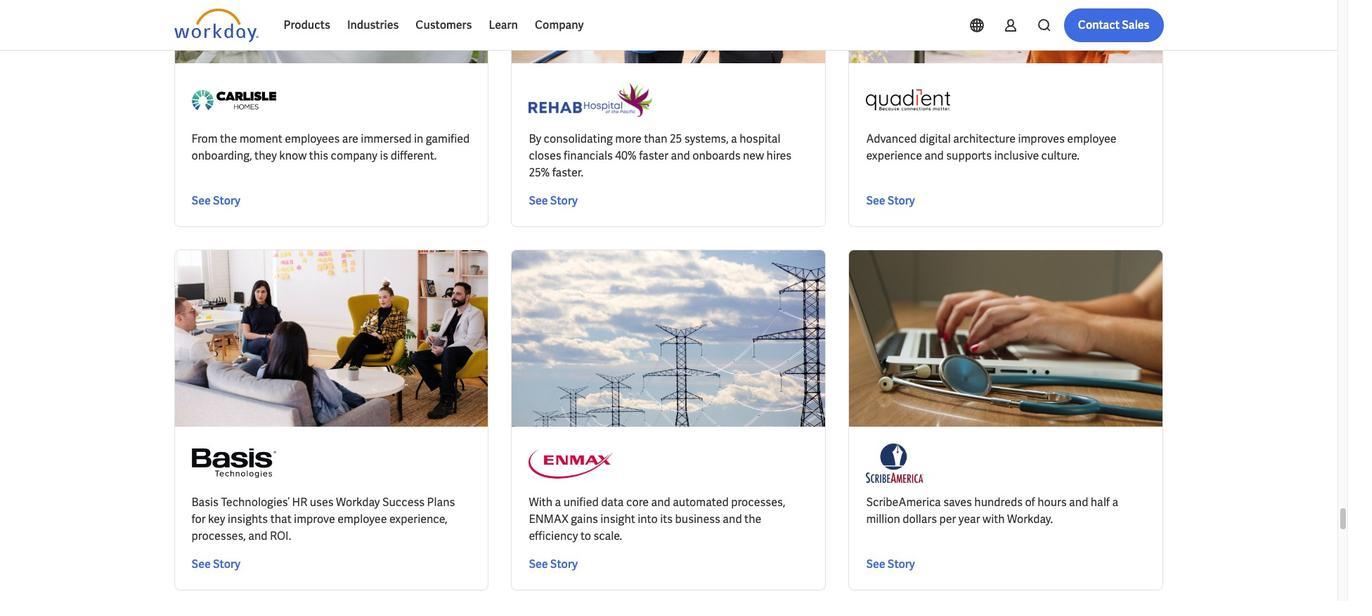 Task type: locate. For each thing, give the bounding box(es) containing it.
see for advanced digital architecture improves employee experience and supports inclusive culture.
[[866, 194, 886, 208]]

1 vertical spatial processes,
[[192, 529, 246, 544]]

a
[[731, 132, 737, 147], [555, 495, 561, 510], [1113, 495, 1119, 510]]

employee inside basis technologies' hr uses workday success plans for key insights that improve employee experience, processes, and roi.
[[338, 512, 387, 527]]

scribeamerica saves hundreds of hours and half a million dollars per year with workday.
[[866, 495, 1119, 527]]

see for from the moment employees are immersed in gamified onboarding, they know this company is different.
[[192, 194, 211, 208]]

see for basis technologies' hr uses workday success plans for key insights that improve employee experience, processes, and roi.
[[192, 557, 211, 572]]

customers
[[416, 18, 472, 32]]

technologies'
[[221, 495, 290, 510]]

inclusive
[[994, 149, 1039, 163]]

see down experience at the top right
[[866, 194, 886, 208]]

industries button
[[339, 8, 407, 42]]

business
[[675, 512, 721, 527]]

2 horizontal spatial a
[[1113, 495, 1119, 510]]

see story down "onboarding,"
[[192, 194, 240, 208]]

story for advanced digital architecture improves employee experience and supports inclusive culture.
[[888, 194, 915, 208]]

40%
[[615, 149, 637, 163]]

a right with
[[555, 495, 561, 510]]

see story for by consolidating more than 25 systems, a hospital closes financials 40% faster and onboards new hires 25% faster.
[[529, 194, 578, 208]]

processes, inside with a unified data core and automated processes, enmax gains insight into its business and the efficiency to scale.
[[731, 495, 786, 510]]

see down million
[[866, 557, 886, 572]]

gains
[[571, 512, 598, 527]]

see
[[192, 194, 211, 208], [529, 194, 548, 208], [866, 194, 886, 208], [192, 557, 211, 572], [529, 557, 548, 572], [866, 557, 886, 572]]

advanced digital architecture improves employee experience and supports inclusive culture.
[[866, 132, 1117, 163]]

see story link down experience at the top right
[[866, 193, 915, 210]]

story for with a unified data core and automated processes, enmax gains insight into its business and the efficiency to scale.
[[550, 557, 578, 572]]

see story link for with a unified data core and automated processes, enmax gains insight into its business and the efficiency to scale.
[[529, 556, 578, 573]]

customers button
[[407, 8, 480, 42]]

1 horizontal spatial the
[[745, 512, 762, 527]]

see story
[[192, 194, 240, 208], [529, 194, 578, 208], [866, 194, 915, 208], [192, 557, 240, 572], [529, 557, 578, 572], [866, 557, 915, 572]]

company
[[535, 18, 584, 32]]

processes,
[[731, 495, 786, 510], [192, 529, 246, 544]]

0 horizontal spatial employee
[[338, 512, 387, 527]]

and inside advanced digital architecture improves employee experience and supports inclusive culture.
[[925, 149, 944, 163]]

industry
[[260, 15, 297, 28]]

see down "onboarding,"
[[192, 194, 211, 208]]

insights
[[228, 512, 268, 527]]

see story down '25%'
[[529, 194, 578, 208]]

see story down million
[[866, 557, 915, 572]]

plans
[[427, 495, 455, 510]]

see story link down "onboarding,"
[[192, 193, 240, 210]]

0 vertical spatial processes,
[[731, 495, 786, 510]]

by consolidating more than 25 systems, a hospital closes financials 40% faster and onboards new hires 25% faster.
[[529, 132, 792, 180]]

see down '25%'
[[529, 194, 548, 208]]

moment
[[240, 132, 283, 147]]

learn button
[[480, 8, 527, 42]]

story down faster. at the top of page
[[550, 194, 578, 208]]

1 vertical spatial employee
[[338, 512, 387, 527]]

see story for advanced digital architecture improves employee experience and supports inclusive culture.
[[866, 194, 915, 208]]

and inside scribeamerica saves hundreds of hours and half a million dollars per year with workday.
[[1069, 495, 1089, 510]]

see story down experience at the top right
[[866, 194, 915, 208]]

1 vertical spatial the
[[745, 512, 762, 527]]

1 horizontal spatial a
[[731, 132, 737, 147]]

see for with a unified data core and automated processes, enmax gains insight into its business and the efficiency to scale.
[[529, 557, 548, 572]]

clear
[[550, 15, 573, 28]]

faster.
[[553, 166, 584, 180]]

0 horizontal spatial the
[[220, 132, 237, 147]]

story for from the moment employees are immersed in gamified onboarding, they know this company is different.
[[213, 194, 240, 208]]

story down "onboarding,"
[[213, 194, 240, 208]]

see story link down key
[[192, 556, 240, 573]]

sales
[[1122, 18, 1150, 32]]

data
[[601, 495, 624, 510]]

see down for
[[192, 557, 211, 572]]

its
[[660, 512, 673, 527]]

the up "onboarding,"
[[220, 132, 237, 147]]

see story link down million
[[866, 556, 915, 573]]

employee up culture.
[[1068, 132, 1117, 147]]

a inside with a unified data core and automated processes, enmax gains insight into its business and the efficiency to scale.
[[555, 495, 561, 510]]

processes, down key
[[192, 529, 246, 544]]

workday
[[336, 495, 380, 510]]

processes, right automated
[[731, 495, 786, 510]]

the right the "business"
[[745, 512, 762, 527]]

and
[[671, 149, 690, 163], [925, 149, 944, 163], [651, 495, 671, 510], [1069, 495, 1089, 510], [723, 512, 742, 527], [248, 529, 268, 544]]

to
[[581, 529, 591, 544]]

see story link for from the moment employees are immersed in gamified onboarding, they know this company is different.
[[192, 193, 240, 210]]

a up onboards
[[731, 132, 737, 147]]

basis technologies image
[[192, 444, 276, 483]]

with
[[983, 512, 1005, 527]]

story down million
[[888, 557, 915, 572]]

story
[[213, 194, 240, 208], [550, 194, 578, 208], [888, 194, 915, 208], [213, 557, 240, 572], [550, 557, 578, 572], [888, 557, 915, 572]]

half
[[1091, 495, 1110, 510]]

company
[[331, 149, 378, 163]]

improves
[[1018, 132, 1065, 147]]

employee inside advanced digital architecture improves employee experience and supports inclusive culture.
[[1068, 132, 1117, 147]]

employees
[[285, 132, 340, 147]]

hundreds
[[975, 495, 1023, 510]]

employee down workday
[[338, 512, 387, 527]]

year
[[959, 512, 981, 527]]

go to the homepage image
[[174, 8, 258, 42]]

new
[[743, 149, 764, 163]]

0 horizontal spatial processes,
[[192, 529, 246, 544]]

immersed
[[361, 132, 412, 147]]

more button
[[471, 8, 534, 36]]

see story link down '25%'
[[529, 193, 578, 210]]

the inside from the moment employees are immersed in gamified onboarding, they know this company is different.
[[220, 132, 237, 147]]

and down "digital"
[[925, 149, 944, 163]]

see for by consolidating more than 25 systems, a hospital closes financials 40% faster and onboards new hires 25% faster.
[[529, 194, 548, 208]]

0 vertical spatial employee
[[1068, 132, 1117, 147]]

know
[[279, 149, 307, 163]]

processes, inside basis technologies' hr uses workday success plans for key insights that improve employee experience, processes, and roi.
[[192, 529, 246, 544]]

from the moment employees are immersed in gamified onboarding, they know this company is different.
[[192, 132, 470, 163]]

see down efficiency
[[529, 557, 548, 572]]

with
[[529, 495, 553, 510]]

story for basis technologies' hr uses workday success plans for key insights that improve employee experience, processes, and roi.
[[213, 557, 240, 572]]

workday.
[[1008, 512, 1053, 527]]

story down key
[[213, 557, 240, 572]]

enmax (enmax corporation) image
[[529, 444, 613, 483]]

and inside basis technologies' hr uses workday success plans for key insights that improve employee experience, processes, and roi.
[[248, 529, 268, 544]]

and up its
[[651, 495, 671, 510]]

in
[[414, 132, 424, 147]]

story down experience at the top right
[[888, 194, 915, 208]]

a right the half
[[1113, 495, 1119, 510]]

and down insights
[[248, 529, 268, 544]]

and down the 25
[[671, 149, 690, 163]]

story for by consolidating more than 25 systems, a hospital closes financials 40% faster and onboards new hires 25% faster.
[[550, 194, 578, 208]]

1 horizontal spatial processes,
[[731, 495, 786, 510]]

hr
[[292, 495, 307, 510]]

and left the half
[[1069, 495, 1089, 510]]

see story for with a unified data core and automated processes, enmax gains insight into its business and the efficiency to scale.
[[529, 557, 578, 572]]

0 vertical spatial the
[[220, 132, 237, 147]]

story for scribeamerica saves hundreds of hours and half a million dollars per year with workday.
[[888, 557, 915, 572]]

see story link down efficiency
[[529, 556, 578, 573]]

see story down efficiency
[[529, 557, 578, 572]]

see story link
[[192, 193, 240, 210], [529, 193, 578, 210], [866, 193, 915, 210], [192, 556, 240, 573], [529, 556, 578, 573], [866, 556, 915, 573]]

a inside scribeamerica saves hundreds of hours and half a million dollars per year with workday.
[[1113, 495, 1119, 510]]

1 horizontal spatial employee
[[1068, 132, 1117, 147]]

insight
[[601, 512, 635, 527]]

industry button
[[249, 8, 325, 36]]

basis
[[192, 495, 219, 510]]

0 horizontal spatial a
[[555, 495, 561, 510]]

from
[[192, 132, 218, 147]]

see story down key
[[192, 557, 240, 572]]

story down efficiency
[[550, 557, 578, 572]]

digital
[[920, 132, 951, 147]]

clear all
[[550, 15, 587, 28]]

see story for from the moment employees are immersed in gamified onboarding, they know this company is different.
[[192, 194, 240, 208]]

with a unified data core and automated processes, enmax gains insight into its business and the efficiency to scale.
[[529, 495, 786, 544]]



Task type: describe. For each thing, give the bounding box(es) containing it.
more
[[615, 132, 642, 147]]

and right the "business"
[[723, 512, 742, 527]]

see story link for advanced digital architecture improves employee experience and supports inclusive culture.
[[866, 193, 915, 210]]

they
[[255, 149, 277, 163]]

success
[[382, 495, 425, 510]]

financials
[[564, 149, 613, 163]]

of
[[1025, 495, 1036, 510]]

business outcome
[[348, 15, 432, 28]]

culture.
[[1042, 149, 1080, 163]]

and inside by consolidating more than 25 systems, a hospital closes financials 40% faster and onboards new hires 25% faster.
[[671, 149, 690, 163]]

scale.
[[594, 529, 622, 544]]

products button
[[275, 8, 339, 42]]

closes
[[529, 149, 562, 163]]

by
[[529, 132, 542, 147]]

Search Customer Stories text field
[[964, 9, 1136, 34]]

topic
[[185, 15, 209, 28]]

see story link for basis technologies' hr uses workday success plans for key insights that improve employee experience, processes, and roi.
[[192, 556, 240, 573]]

clear all button
[[545, 8, 591, 36]]

saves
[[944, 495, 972, 510]]

million
[[866, 512, 901, 527]]

for
[[192, 512, 206, 527]]

business outcome button
[[337, 8, 460, 36]]

business
[[348, 15, 388, 28]]

see story link for by consolidating more than 25 systems, a hospital closes financials 40% faster and onboards new hires 25% faster.
[[529, 193, 578, 210]]

more
[[482, 15, 506, 28]]

this
[[309, 149, 328, 163]]

rehabilitation hospital of the pacific image
[[529, 80, 653, 120]]

systems,
[[685, 132, 729, 147]]

core
[[626, 495, 649, 510]]

uses
[[310, 495, 334, 510]]

industries
[[347, 18, 399, 32]]

into
[[638, 512, 658, 527]]

unified
[[564, 495, 599, 510]]

key
[[208, 512, 225, 527]]

are
[[342, 132, 359, 147]]

than
[[644, 132, 668, 147]]

contact
[[1078, 18, 1120, 32]]

a inside by consolidating more than 25 systems, a hospital closes financials 40% faster and onboards new hires 25% faster.
[[731, 132, 737, 147]]

automated
[[673, 495, 729, 510]]

see story for basis technologies' hr uses workday success plans for key insights that improve employee experience, processes, and roi.
[[192, 557, 240, 572]]

scribeamerica, llc image
[[866, 444, 924, 483]]

advanced
[[866, 132, 917, 147]]

scribeamerica
[[866, 495, 941, 510]]

see for scribeamerica saves hundreds of hours and half a million dollars per year with workday.
[[866, 557, 886, 572]]

hours
[[1038, 495, 1067, 510]]

contact sales
[[1078, 18, 1150, 32]]

architecture
[[954, 132, 1016, 147]]

roi.
[[270, 529, 291, 544]]

the inside with a unified data core and automated processes, enmax gains insight into its business and the efficiency to scale.
[[745, 512, 762, 527]]

per
[[940, 512, 957, 527]]

outcome
[[390, 15, 432, 28]]

experience
[[866, 149, 923, 163]]

gamified
[[426, 132, 470, 147]]

onboards
[[693, 149, 741, 163]]

learn
[[489, 18, 518, 32]]

all
[[575, 15, 587, 28]]

quadient image
[[866, 80, 951, 120]]

experience,
[[389, 512, 448, 527]]

supports
[[947, 149, 992, 163]]

25
[[670, 132, 682, 147]]

carlisle homes image
[[192, 80, 276, 120]]

25%
[[529, 166, 550, 180]]

improve
[[294, 512, 335, 527]]

company button
[[527, 8, 592, 42]]

different.
[[391, 149, 437, 163]]

contact sales link
[[1064, 8, 1164, 42]]

see story link for scribeamerica saves hundreds of hours and half a million dollars per year with workday.
[[866, 556, 915, 573]]

basis technologies' hr uses workday success plans for key insights that improve employee experience, processes, and roi.
[[192, 495, 455, 544]]

dollars
[[903, 512, 937, 527]]

see story for scribeamerica saves hundreds of hours and half a million dollars per year with workday.
[[866, 557, 915, 572]]

consolidating
[[544, 132, 613, 147]]

is
[[380, 149, 388, 163]]

topic button
[[174, 8, 237, 36]]

efficiency
[[529, 529, 578, 544]]

hospital
[[740, 132, 781, 147]]

that
[[270, 512, 292, 527]]

faster
[[639, 149, 669, 163]]

products
[[284, 18, 330, 32]]



Task type: vqa. For each thing, say whether or not it's contained in the screenshot.
To
yes



